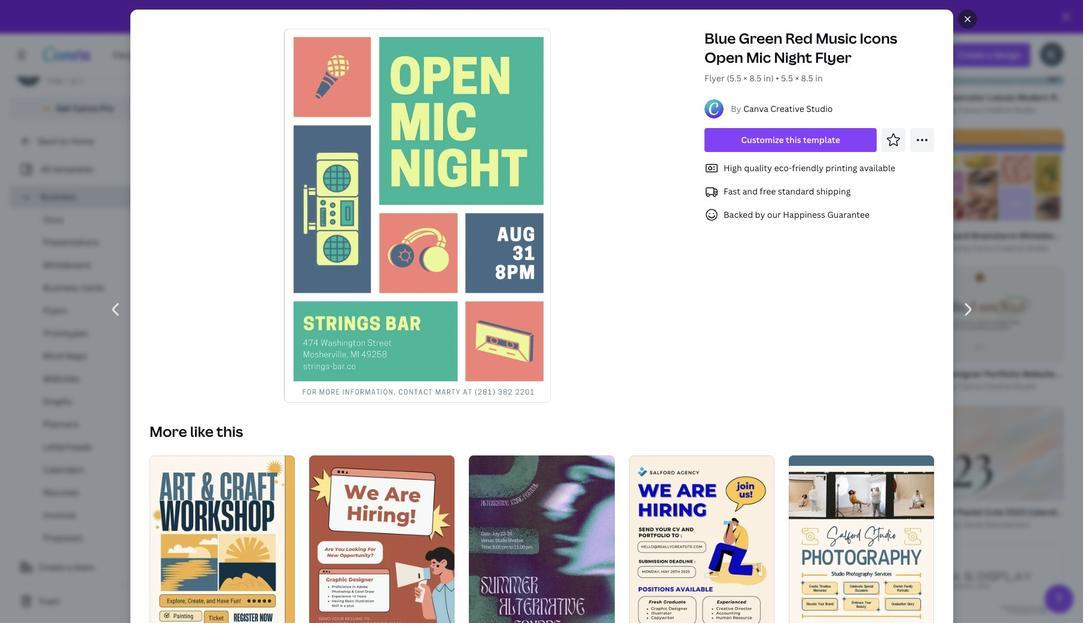 Task type: describe. For each thing, give the bounding box(es) containing it.
canva inside the mood board brainstorm whiteboard in r whiteboard by canva creative studio
[[973, 243, 995, 253]]

blue modern simple professional concept mind map graph link
[[189, 406, 431, 419]]

report by canva creative studio
[[372, 287, 485, 297]]

mood
[[920, 230, 944, 241]]

tactile
[[397, 93, 424, 105]]

backed
[[724, 209, 753, 220]]

websites
[[43, 373, 80, 384]]

studio inside sales invoice professional doc in black pink purple tactile 3d style invoice by canva creative studio
[[280, 106, 303, 117]]

pastel
[[958, 506, 983, 518]]

gradient
[[920, 506, 956, 518]]

top level navigation element
[[105, 43, 481, 67]]

invoices
[[43, 509, 77, 521]]

calendars
[[43, 464, 84, 475]]

simple clean minimalist planner image
[[348, 311, 516, 549]]

create a team
[[38, 561, 95, 573]]

prototypes link
[[19, 322, 156, 345]]

report by canva creative studio link
[[372, 286, 516, 298]]

by inside blue watercolor leaves modern resume resume by canva creative studio
[[950, 105, 958, 115]]

olmos
[[794, 215, 816, 225]]

blue watercolor leaves modern resume link
[[920, 91, 1084, 104]]

mind maps link
[[19, 345, 156, 368]]

project  general proposal image
[[896, 544, 1065, 623]]

gradient pastel cute 2023 calendar calendar by social assumptions
[[920, 506, 1065, 530]]

by inside sales invoice professional doc in black pink purple tactile 3d style invoice by canva creative studio
[[216, 106, 225, 117]]

high quality eco-friendly printing available
[[724, 162, 896, 174]]

cute
[[985, 506, 1004, 518]]

0 vertical spatial invoice
[[213, 93, 242, 105]]

prototypes
[[43, 327, 88, 339]]

board
[[946, 230, 970, 241]]

project
[[624, 147, 653, 158]]

blue green red music icons open mic night flyer flyer (5.5 × 8.5 in) • 5.5 × 8.5 in
[[705, 28, 898, 84]]

business up docs
[[41, 191, 76, 202]]

and for pink
[[763, 339, 779, 351]]

black and white simple personal business card image
[[165, 131, 334, 230]]

blue for watercolor
[[920, 92, 939, 103]]

free •
[[48, 76, 68, 86]]

minimalist business letterhead letterhead by thundersoother
[[738, 63, 866, 87]]

letterhead by thundersoother link
[[738, 76, 866, 88]]

templates
[[53, 163, 94, 175]]

business
[[804, 201, 839, 213]]

minimalist inside simple clean minimalist planner planner by lucie sindelkova
[[427, 555, 470, 567]]

2 vertical spatial whiteboard
[[43, 259, 91, 271]]

planner by kaleidographix
[[372, 25, 463, 35]]

map for brainstorm
[[908, 339, 926, 351]]

simple inside the blue modern simple professional concept mind map graph graph by dani mira
[[244, 406, 272, 418]]

back
[[38, 135, 58, 147]]

0 horizontal spatial resume
[[920, 105, 948, 115]]

standard
[[778, 186, 815, 197]]

minimalist inside minimalist business letterhead letterhead by thundersoother
[[738, 63, 780, 75]]

flyer by canva creative studio link
[[555, 439, 699, 451]]

thundersoother
[[788, 77, 844, 87]]

red and yellow minimalist law firm letterhead image
[[714, 377, 882, 615]]

in inside blue green red music icons open mic night flyer flyer (5.5 × 8.5 in) • 5.5 × 8.5 in
[[816, 72, 823, 84]]

1 vertical spatial pink
[[781, 339, 798, 351]]

1 8.5 from the left
[[750, 72, 762, 84]]

1 vertical spatial flyer
[[705, 72, 725, 84]]

mood board brainstorm whiteboard in r whiteboard by canva creative studio
[[920, 230, 1084, 253]]

black inside sales invoice professional doc in black pink purple tactile 3d style invoice by canva creative studio
[[325, 93, 347, 105]]

website
[[920, 381, 948, 392]]

by inside gradient pastel cute 2023 calendar calendar by social assumptions
[[953, 519, 962, 530]]

black and white simple personal business card link
[[189, 236, 383, 249]]

list containing high quality eco-friendly printing available
[[705, 161, 935, 222]]

backed by our happiness guarantee
[[724, 209, 870, 220]]

our
[[767, 209, 781, 220]]

blue modern simple professional concept mind map graph image
[[165, 274, 334, 400]]

business cards
[[43, 282, 104, 293]]

music
[[816, 28, 857, 48]]

black inside black and white simple personal business card link
[[189, 236, 211, 248]]

1 vertical spatial brainstorm
[[928, 339, 974, 351]]

white and beige minimalist professional business invoice image
[[531, 464, 699, 623]]

blue and yellow minimalist studio photography flyer image
[[789, 455, 935, 623]]

mind maps
[[43, 350, 87, 362]]

1 vertical spatial proposal
[[555, 160, 585, 170]]

mood board brainstorm whiteboard in red white simple style image
[[896, 129, 1065, 224]]

and for free
[[743, 186, 758, 197]]

open
[[705, 47, 744, 67]]

blue modern simple professional concept mind map graph graph by dani mira
[[189, 406, 431, 430]]

business inside minimalist business letterhead letterhead by thundersoother
[[782, 63, 818, 75]]

purple
[[369, 93, 395, 105]]

by inside simple clean minimalist planner planner by lucie sindelkova
[[400, 569, 409, 579]]

black and white simple personal business card
[[189, 236, 383, 248]]

flyer inside flyer by canva creative studio link
[[555, 440, 572, 450]]

0 vertical spatial resume
[[1052, 92, 1084, 103]]

customize this template
[[741, 134, 841, 145]]

dani
[[223, 419, 238, 430]]

fast
[[724, 186, 741, 197]]

kaleidographix
[[411, 25, 463, 35]]

more
[[149, 421, 187, 441]]

blue for green
[[705, 28, 736, 48]]

modern inside blue watercolor leaves modern resume resume by canva creative studio
[[1018, 92, 1050, 103]]

get canva pro
[[56, 102, 114, 114]]

1 vertical spatial invoice
[[189, 106, 214, 117]]

icons
[[860, 28, 898, 48]]

website by canva creative studio link
[[920, 381, 1065, 393]]

1 vertical spatial white
[[738, 339, 761, 351]]

grey minimalist business project presentation presentation by olmos carlos
[[738, 201, 925, 225]]

to
[[60, 135, 68, 147]]

canva inside sales invoice professional doc in black pink purple tactile 3d style invoice by canva creative studio
[[226, 106, 248, 117]]

2023
[[1006, 506, 1026, 518]]

concept
[[326, 406, 361, 418]]

simple inside simple clean minimalist planner planner by lucie sindelkova
[[372, 555, 400, 567]]

canva creative studio link
[[744, 103, 833, 114]]

$
[[1052, 72, 1056, 81]]

creative inside blue watercolor leaves modern resume resume by canva creative studio
[[983, 105, 1012, 115]]

0 vertical spatial white
[[232, 236, 256, 248]]

sales
[[189, 93, 211, 105]]

create
[[38, 561, 65, 573]]

leaves
[[988, 92, 1016, 103]]

a
[[67, 561, 72, 573]]

map for graph
[[386, 406, 403, 418]]

sales invoice professional doc in black pink purple tactile 3d style invoice by canva creative studio
[[189, 93, 461, 117]]

whiteboard link
[[19, 254, 156, 277]]

blue watercolor leaves modern resume resume by canva creative studio
[[920, 92, 1084, 115]]

canva inside blue watercolor leaves modern resume resume by canva creative studio
[[960, 105, 981, 115]]

2 8.5 from the left
[[801, 72, 814, 84]]

sales invoice professional doc in black pink purple tactile 3d style image
[[165, 0, 334, 87]]

1 horizontal spatial graph
[[405, 406, 431, 418]]

0 horizontal spatial calendar
[[920, 519, 952, 530]]

mic
[[746, 47, 771, 67]]

red
[[786, 28, 813, 48]]

calendars link
[[19, 458, 156, 481]]

customize this template link
[[705, 128, 877, 152]]

by inside grey minimalist business project presentation presentation by olmos carlos
[[784, 215, 792, 225]]

friendly
[[792, 162, 824, 174]]

and
[[213, 236, 230, 248]]

by inside the blue modern simple professional concept mind map graph graph by dani mira
[[212, 419, 221, 430]]



Task type: vqa. For each thing, say whether or not it's contained in the screenshot.


Task type: locate. For each thing, give the bounding box(es) containing it.
creative inside the mood board brainstorm whiteboard in r whiteboard by canva creative studio
[[996, 243, 1025, 253]]

cristina
[[597, 160, 624, 170]]

1 horizontal spatial personal
[[288, 236, 323, 248]]

docs link
[[19, 208, 156, 231]]

1 vertical spatial black
[[189, 236, 211, 248]]

invoice right sales
[[213, 93, 242, 105]]

business up letterhead by thundersoother link
[[782, 63, 818, 75]]

resume down "watercolor"
[[920, 105, 948, 115]]

3d
[[426, 93, 438, 105]]

graph
[[405, 406, 431, 418], [189, 419, 210, 430]]

1 vertical spatial and
[[763, 339, 779, 351]]

•
[[776, 72, 779, 84], [65, 76, 68, 86]]

cream & yellow modern illustrated art & craft workshop flyer image
[[149, 455, 295, 623]]

1 vertical spatial letterhead
[[738, 77, 776, 87]]

minimalist
[[738, 63, 780, 75], [427, 555, 470, 567]]

carlos
[[818, 215, 840, 225]]

mind right 'handwritten'
[[885, 339, 906, 351]]

8.5 left in)
[[750, 72, 762, 84]]

blue green red music icons open mic night flyer image
[[284, 28, 552, 403], [531, 185, 699, 421]]

1 vertical spatial planner
[[472, 555, 504, 567]]

0 vertical spatial modern
[[1018, 92, 1050, 103]]

2 horizontal spatial mind
[[885, 339, 906, 351]]

presentation by olmos carlos link
[[738, 214, 882, 226]]

gradient pastel cute 2023 calendar image
[[896, 406, 1065, 501]]

invoice down sales
[[189, 106, 214, 117]]

planner inside planner by kaleidographix link
[[372, 25, 399, 35]]

0 horizontal spatial black
[[189, 236, 211, 248]]

1 horizontal spatial 8.5
[[801, 72, 814, 84]]

letterheads link
[[19, 436, 156, 458]]

0 horizontal spatial blue
[[189, 406, 208, 418]]

proposal down colorful
[[555, 160, 585, 170]]

1 horizontal spatial white
[[738, 339, 761, 351]]

1 horizontal spatial calendar
[[1028, 506, 1065, 518]]

• right in)
[[776, 72, 779, 84]]

presentation
[[738, 215, 782, 225]]

pink left the purple
[[349, 93, 367, 105]]

• right free
[[65, 76, 68, 86]]

business cards link
[[19, 277, 156, 299]]

× right (5.5
[[744, 72, 748, 84]]

0 vertical spatial graph
[[405, 406, 431, 418]]

studio inside blue watercolor leaves modern resume resume by canva creative studio
[[1014, 105, 1037, 115]]

letterhead down the mic
[[738, 77, 776, 87]]

blue inside blue green red music icons open mic night flyer flyer (5.5 × 8.5 in) • 5.5 × 8.5 in
[[705, 28, 736, 48]]

business left card
[[325, 236, 361, 248]]

creative inside sales invoice professional doc in black pink purple tactile 3d style invoice by canva creative studio
[[250, 106, 279, 117]]

modern up dani at the left of the page
[[210, 406, 242, 418]]

doodle
[[800, 339, 830, 351]]

map
[[908, 339, 926, 351], [386, 406, 403, 418]]

calendar right 2023
[[1028, 506, 1065, 518]]

minimalist
[[759, 201, 802, 213]]

modern inside the blue modern simple professional concept mind map graph graph by dani mira
[[210, 406, 242, 418]]

list
[[705, 161, 935, 222]]

by inside colorful organic project proposal proposal by cristina culubret
[[587, 160, 596, 170]]

brainstorm inside the mood board brainstorm whiteboard in r whiteboard by canva creative studio
[[972, 230, 1018, 241]]

1 horizontal spatial ×
[[795, 72, 799, 84]]

blue left green
[[705, 28, 736, 48]]

in for mood board brainstorm whiteboard in r
[[1070, 230, 1078, 241]]

modern
[[1018, 92, 1050, 103], [210, 406, 242, 418]]

canva inside button
[[73, 102, 98, 114]]

all templates link
[[17, 158, 148, 181]]

in inside sales invoice professional doc in black pink purple tactile 3d style invoice by canva creative studio
[[315, 93, 323, 105]]

grey minimalist business project presentation link
[[738, 201, 925, 214]]

black left and
[[189, 236, 211, 248]]

professional inside the blue modern simple professional concept mind map graph graph by dani mira
[[274, 406, 324, 418]]

1 horizontal spatial •
[[776, 72, 779, 84]]

simple clean minimalist planner link
[[372, 555, 504, 568]]

0 vertical spatial proposal
[[655, 147, 691, 158]]

2 horizontal spatial flyer
[[815, 47, 852, 67]]

team
[[74, 561, 95, 573]]

create a team button
[[10, 555, 156, 579]]

by inside the mood board brainstorm whiteboard in r whiteboard by canva creative studio
[[963, 243, 971, 253]]

map right 'concept'
[[386, 406, 403, 418]]

blue inside the blue modern simple professional concept mind map graph graph by dani mira
[[189, 406, 208, 418]]

0 vertical spatial pink
[[349, 93, 367, 105]]

this left template
[[786, 134, 802, 145]]

0 vertical spatial in
[[816, 72, 823, 84]]

quality
[[744, 162, 772, 174]]

in inside the mood board brainstorm whiteboard in r whiteboard by canva creative studio
[[1070, 230, 1078, 241]]

shipping
[[817, 186, 851, 197]]

1 vertical spatial minimalist
[[427, 555, 470, 567]]

colorful organic project proposal image
[[531, 0, 699, 141]]

0 horizontal spatial pink
[[349, 93, 367, 105]]

2 horizontal spatial whiteboard
[[1020, 230, 1068, 241]]

simple
[[258, 236, 286, 248], [244, 406, 272, 418], [372, 555, 400, 567]]

map inside the blue modern simple professional concept mind map graph graph by dani mira
[[386, 406, 403, 418]]

2 vertical spatial in
[[1070, 230, 1078, 241]]

blue for modern
[[189, 406, 208, 418]]

doc
[[297, 93, 313, 105]]

minimalist business letterhead image
[[714, 0, 882, 57]]

calendar down gradient
[[920, 519, 952, 530]]

brainstorm up whiteboard by canva creative studio link
[[972, 230, 1018, 241]]

website by canva creative studio
[[920, 381, 1037, 392]]

0 horizontal spatial minimalist
[[427, 555, 470, 567]]

in)
[[764, 72, 774, 84]]

0 vertical spatial calendar
[[1028, 506, 1065, 518]]

2 vertical spatial flyer
[[555, 440, 572, 450]]

simple left clean
[[372, 555, 400, 567]]

0 horizontal spatial whiteboard
[[43, 259, 91, 271]]

social
[[964, 519, 985, 530]]

pink minimalist weekly planner image
[[348, 0, 516, 6]]

invoices link
[[19, 504, 156, 527]]

1 horizontal spatial and
[[763, 339, 779, 351]]

proposals
[[43, 532, 83, 543]]

gradient pastel cute 2023 calendar link
[[920, 506, 1065, 519]]

1 horizontal spatial pink
[[781, 339, 798, 351]]

1 horizontal spatial map
[[908, 339, 926, 351]]

0 vertical spatial and
[[743, 186, 758, 197]]

minimalist left the 5.5
[[738, 63, 780, 75]]

1 vertical spatial personal
[[288, 236, 323, 248]]

1 vertical spatial simple
[[244, 406, 272, 418]]

0 horizontal spatial 8.5
[[750, 72, 762, 84]]

1 horizontal spatial resume
[[1052, 92, 1084, 103]]

green and violet creative grunge music festival flyer image
[[469, 455, 615, 623]]

colorful organic project proposal proposal by cristina culubret
[[555, 147, 691, 170]]

this right like
[[216, 421, 243, 441]]

1 horizontal spatial blue
[[705, 28, 736, 48]]

simple right and
[[258, 236, 286, 248]]

minimalist up sindelkova
[[427, 555, 470, 567]]

grey minimalist business project presentation image
[[714, 101, 882, 196]]

0 vertical spatial professional
[[244, 93, 295, 105]]

flyers link
[[19, 299, 156, 322]]

0 vertical spatial black
[[325, 93, 347, 105]]

mind inside the blue modern simple professional concept mind map graph graph by dani mira
[[363, 406, 384, 418]]

planner left lucie in the left of the page
[[372, 569, 399, 579]]

0 vertical spatial map
[[908, 339, 926, 351]]

black right doc
[[325, 93, 347, 105]]

proposals link
[[19, 527, 156, 549]]

1 horizontal spatial this
[[786, 134, 802, 145]]

fast and free standard shipping
[[724, 186, 851, 197]]

letterhead
[[820, 63, 866, 75], [738, 77, 776, 87]]

0 horizontal spatial and
[[743, 186, 758, 197]]

marketing report in white beige clean style image
[[348, 593, 516, 623]]

report
[[372, 287, 396, 297]]

simple up graph by dani mira link
[[244, 406, 272, 418]]

modern right 'leaves'
[[1018, 92, 1050, 103]]

0 vertical spatial whiteboard
[[1020, 230, 1068, 241]]

creative inside flyer by canva creative studio link
[[607, 440, 636, 450]]

2 vertical spatial blue
[[189, 406, 208, 418]]

whiteboard left r
[[1020, 230, 1068, 241]]

graphs
[[43, 396, 72, 407]]

planner by lucie sindelkova link
[[372, 568, 504, 580]]

8.5 right the 5.5
[[801, 72, 814, 84]]

0 vertical spatial brainstorm
[[972, 230, 1018, 241]]

project
[[841, 201, 871, 213]]

• inside blue green red music icons open mic night flyer flyer (5.5 × 8.5 in) • 5.5 × 8.5 in
[[776, 72, 779, 84]]

2 horizontal spatial blue
[[920, 92, 939, 103]]

home
[[70, 135, 94, 147]]

1 horizontal spatial whiteboard
[[920, 243, 961, 253]]

blue watercolor leaves modern resume image
[[896, 0, 1065, 86]]

brainstorm up website
[[928, 339, 974, 351]]

by inside minimalist business letterhead letterhead by thundersoother
[[778, 77, 786, 87]]

minimalist clean signature cv resume image
[[165, 444, 334, 623]]

1 horizontal spatial proposal
[[655, 147, 691, 158]]

professional inside sales invoice professional doc in black pink purple tactile 3d style invoice by canva creative studio
[[244, 93, 295, 105]]

0 vertical spatial blue
[[705, 28, 736, 48]]

card
[[363, 236, 383, 248]]

8.5
[[750, 72, 762, 84], [801, 72, 814, 84]]

invoice
[[213, 93, 242, 105], [189, 106, 214, 117]]

1 vertical spatial map
[[386, 406, 403, 418]]

1 vertical spatial whiteboard
[[920, 243, 961, 253]]

0 vertical spatial this
[[786, 134, 802, 145]]

blue and yellow illustration playful we are hiring flyer image
[[629, 455, 775, 623]]

0 horizontal spatial graph
[[189, 419, 210, 430]]

get
[[56, 102, 71, 114]]

1 × from the left
[[744, 72, 748, 84]]

organic
[[590, 147, 622, 158]]

maps
[[66, 350, 87, 362]]

0 horizontal spatial white
[[232, 236, 256, 248]]

planners link
[[19, 413, 156, 436]]

mind for blue modern simple professional concept mind map graph graph by dani mira
[[363, 406, 384, 418]]

project status report professional doc in dark blue light blue playful abstract style image
[[348, 50, 516, 268]]

None search field
[[510, 43, 868, 67]]

0 vertical spatial simple
[[258, 236, 286, 248]]

mind for white and pink doodle handwritten mind map brainstorm
[[885, 339, 906, 351]]

cards
[[81, 282, 104, 293]]

letterhead up thundersoother
[[820, 63, 866, 75]]

1 vertical spatial resume
[[920, 105, 948, 115]]

pink
[[349, 93, 367, 105], [781, 339, 798, 351]]

calendar
[[1028, 506, 1065, 518], [920, 519, 952, 530]]

presentations link
[[19, 231, 156, 254]]

creative inside report by canva creative studio link
[[431, 287, 460, 297]]

grey
[[738, 201, 757, 213]]

1 horizontal spatial letterhead
[[820, 63, 866, 75]]

(5.5
[[727, 72, 742, 84]]

whiteboard by canva creative studio link
[[920, 242, 1065, 254]]

blue left "watercolor"
[[920, 92, 939, 103]]

professional up graph by dani mira link
[[274, 406, 324, 418]]

0 horizontal spatial personal
[[48, 63, 83, 74]]

1 horizontal spatial in
[[816, 72, 823, 84]]

whiteboard down presentations
[[43, 259, 91, 271]]

0 horizontal spatial •
[[65, 76, 68, 86]]

blue inside blue watercolor leaves modern resume resume by canva creative studio
[[920, 92, 939, 103]]

× right the 5.5
[[795, 72, 799, 84]]

professional up invoice by canva creative studio "link"
[[244, 93, 295, 105]]

1 horizontal spatial mind
[[363, 406, 384, 418]]

presentations
[[43, 236, 99, 248]]

planner up planner by lucie sindelkova link
[[472, 555, 504, 567]]

simple clean minimalist planner planner by lucie sindelkova
[[372, 555, 504, 579]]

1 horizontal spatial black
[[325, 93, 347, 105]]

mind left maps
[[43, 350, 63, 362]]

2 vertical spatial planner
[[372, 569, 399, 579]]

pink inside sales invoice professional doc in black pink purple tactile 3d style invoice by canva creative studio
[[349, 93, 367, 105]]

1 vertical spatial this
[[216, 421, 243, 441]]

2 vertical spatial simple
[[372, 555, 400, 567]]

proposal up culubret
[[655, 147, 691, 158]]

by canva creative studio
[[731, 103, 833, 114]]

1 vertical spatial in
[[315, 93, 323, 105]]

simple inside black and white simple personal business card link
[[258, 236, 286, 248]]

presentation
[[873, 201, 925, 213]]

and left doodle
[[763, 339, 779, 351]]

resumes
[[43, 487, 79, 498]]

1 vertical spatial professional
[[274, 406, 324, 418]]

0 horizontal spatial in
[[315, 93, 323, 105]]

resume down the $
[[1052, 92, 1084, 103]]

0 vertical spatial personal
[[48, 63, 83, 74]]

2 × from the left
[[795, 72, 799, 84]]

creative
[[771, 103, 805, 114], [983, 105, 1012, 115], [250, 106, 279, 117], [996, 243, 1025, 253], [431, 287, 460, 297], [984, 381, 1013, 392], [607, 440, 636, 450]]

1 vertical spatial modern
[[210, 406, 242, 418]]

get canva pro button
[[10, 97, 156, 120]]

0 horizontal spatial mind
[[43, 350, 63, 362]]

5.5
[[781, 72, 793, 84]]

whiteboard down mood
[[920, 243, 961, 253]]

all templates
[[41, 163, 94, 175]]

mood board brainstorm whiteboard in r link
[[920, 229, 1084, 242]]

planners
[[43, 418, 79, 430]]

1 vertical spatial graph
[[189, 419, 210, 430]]

in for sales invoice professional doc in black pink purple tactile 3d style
[[315, 93, 323, 105]]

0 horizontal spatial proposal
[[555, 160, 585, 170]]

white and pink doodle handwritten mind map brainstorm
[[738, 339, 974, 351]]

green
[[739, 28, 783, 48]]

1 vertical spatial calendar
[[920, 519, 952, 530]]

customize
[[741, 134, 784, 145]]

and up grey
[[743, 186, 758, 197]]

map up website
[[908, 339, 926, 351]]

studio inside the mood board brainstorm whiteboard in r whiteboard by canva creative studio
[[1027, 243, 1050, 253]]

all
[[41, 163, 51, 175]]

personal
[[48, 63, 83, 74], [288, 236, 323, 248]]

blue up more like this
[[189, 406, 208, 418]]

0 vertical spatial flyer
[[815, 47, 852, 67]]

sindelkova
[[431, 569, 469, 579]]

0 vertical spatial letterhead
[[820, 63, 866, 75]]

0 horizontal spatial map
[[386, 406, 403, 418]]

0 horizontal spatial letterhead
[[738, 77, 776, 87]]

1 horizontal spatial flyer
[[705, 72, 725, 84]]

r
[[1080, 230, 1084, 241]]

mira
[[239, 419, 255, 430]]

pink left doodle
[[781, 339, 798, 351]]

1 horizontal spatial minimalist
[[738, 63, 780, 75]]

×
[[744, 72, 748, 84], [795, 72, 799, 84]]

0 horizontal spatial this
[[216, 421, 243, 441]]

0 horizontal spatial ×
[[744, 72, 748, 84]]

0 horizontal spatial flyer
[[555, 440, 572, 450]]

0 horizontal spatial modern
[[210, 406, 242, 418]]

1 horizontal spatial modern
[[1018, 92, 1050, 103]]

0 vertical spatial planner
[[372, 25, 399, 35]]

creative inside website by canva creative studio link
[[984, 381, 1013, 392]]

mind right 'concept'
[[363, 406, 384, 418]]

lucie
[[411, 569, 429, 579]]

red and blue illustration playful we are hiring flyer image
[[309, 455, 455, 623]]

planner left kaleidographix
[[372, 25, 399, 35]]

0 vertical spatial minimalist
[[738, 63, 780, 75]]

handwritten
[[832, 339, 883, 351]]

resumes link
[[19, 481, 156, 504]]

1 vertical spatial blue
[[920, 92, 939, 103]]

business up flyers
[[43, 282, 79, 293]]



